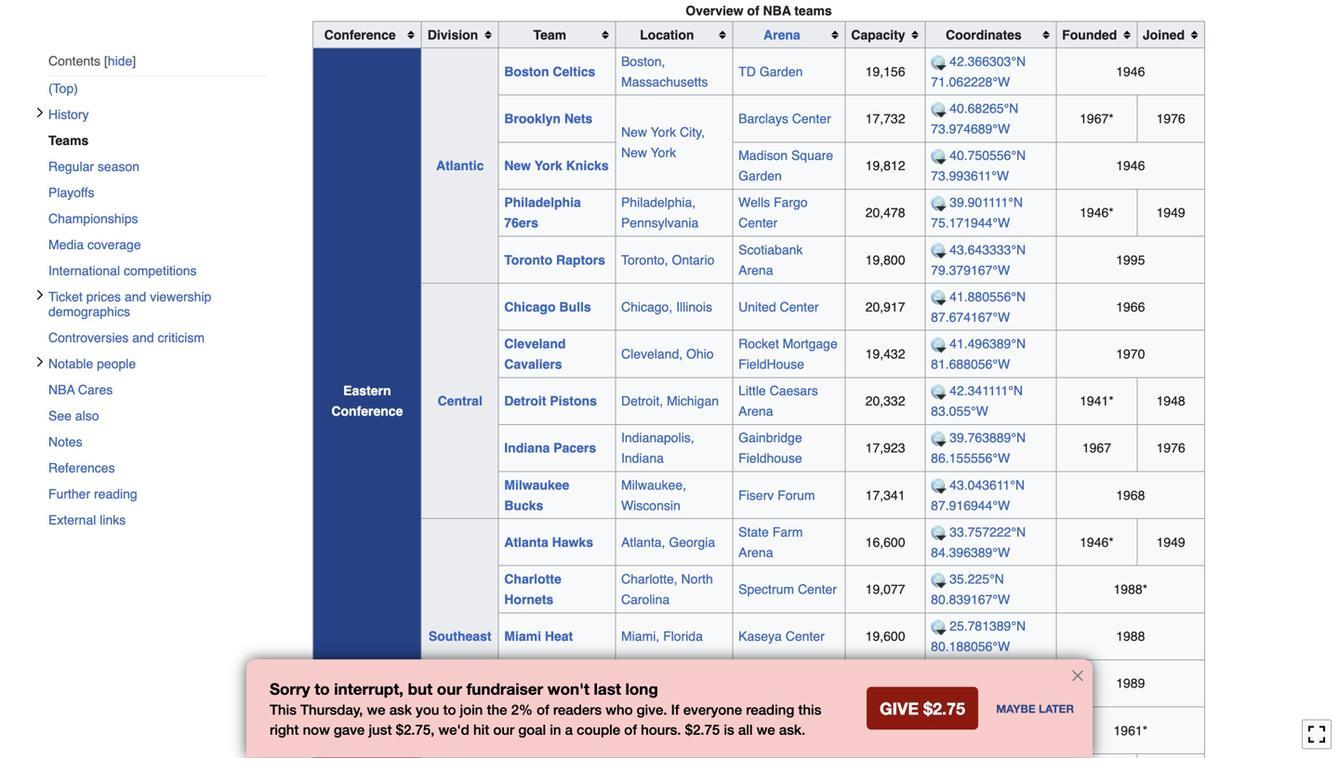 Task type: describe. For each thing, give the bounding box(es) containing it.
overview of nba teams
[[686, 3, 832, 18]]

arena for little
[[739, 404, 774, 419]]

spectrum center
[[739, 582, 837, 597]]

0 vertical spatial reading
[[94, 486, 137, 501]]

cleveland cavaliers link
[[505, 336, 566, 372]]

ask.
[[779, 722, 806, 738]]

2 horizontal spatial $2.75
[[924, 699, 966, 719]]

center for spectrum
[[798, 582, 837, 597]]

joined
[[1143, 27, 1185, 42]]

nba inside the nba cares link
[[48, 382, 75, 397]]

philadelphia, pennsylvania link
[[621, 195, 699, 230]]

barclays center
[[739, 111, 832, 126]]

1 vertical spatial conference
[[332, 404, 403, 419]]

hornets
[[505, 592, 554, 607]]

notes link
[[48, 429, 266, 455]]

show location on an interactive map image for 38.898056°n
[[931, 714, 950, 729]]

40.68265°n
[[950, 101, 1019, 116]]

new york knicks
[[505, 158, 609, 173]]

atlanta hawks
[[505, 535, 594, 550]]

center for barclays
[[792, 111, 832, 126]]

39.901111°n 75.171944°w
[[931, 195, 1023, 230]]

york up philadelphia,
[[651, 145, 676, 160]]

detroit
[[505, 394, 547, 409]]

arena for capital
[[739, 733, 774, 748]]

our for but
[[437, 680, 462, 698]]

florida for orlando, florida
[[675, 676, 715, 691]]

references link
[[48, 455, 266, 481]]

michigan
[[667, 394, 719, 409]]

playoffs link
[[48, 179, 266, 205]]

20,356
[[866, 723, 906, 738]]

1 horizontal spatial $2.75
[[685, 722, 720, 738]]

right
[[270, 722, 299, 738]]

0 vertical spatial garden
[[760, 64, 803, 79]]

boston, massachusetts
[[621, 54, 708, 89]]

2 horizontal spatial of
[[747, 3, 760, 18]]

florida for miami, florida
[[663, 629, 703, 644]]

arena inside scotiabank arena
[[739, 263, 774, 278]]

43.043611°n 87.916944°w link
[[931, 478, 1025, 513]]

history
[[48, 107, 89, 122]]

media coverage link
[[48, 232, 266, 258]]

wells
[[739, 195, 770, 210]]

show location on an interactive map image for 41.496389°n
[[931, 337, 950, 353]]

orlando,
[[621, 676, 671, 691]]

philadelphia
[[505, 195, 581, 210]]

raptors
[[556, 252, 606, 267]]

york up philadelphia
[[535, 158, 563, 173]]

eastern conference
[[332, 383, 403, 419]]

miami, florida link
[[621, 629, 703, 644]]

york left city,
[[651, 125, 676, 139]]

little caesars arena
[[739, 383, 818, 419]]

everyone
[[684, 702, 743, 719]]

2 1949 from the top
[[1157, 535, 1186, 550]]

links
[[100, 512, 126, 527]]

td garden
[[739, 64, 803, 79]]

georgia
[[669, 535, 716, 550]]

thursday
[[301, 702, 360, 719]]

center for united
[[780, 299, 819, 314]]

hours.
[[641, 722, 681, 738]]

41.496389°n 81.688056°w
[[931, 336, 1026, 372]]

atlantic link
[[436, 158, 484, 173]]

spectrum center link
[[739, 582, 837, 597]]

pennsylvania
[[621, 216, 699, 230]]

center for kaseya
[[786, 629, 825, 644]]

show location on an interactive map image for 33.757222°n
[[931, 525, 950, 541]]

garden inside madison square garden
[[739, 169, 782, 183]]

contents
[[48, 53, 101, 68]]

demographics
[[48, 304, 130, 319]]

cleveland, ohio
[[621, 347, 714, 361]]

84.396389°w
[[931, 545, 1011, 560]]

washington
[[505, 713, 579, 728]]

founded
[[1063, 27, 1118, 42]]

bucks
[[505, 498, 544, 513]]

rocket mortgage fieldhouse
[[739, 336, 838, 372]]

notable people
[[48, 356, 136, 371]]

(top)
[[48, 81, 78, 96]]

regular season
[[48, 159, 140, 174]]

16,600
[[866, 535, 906, 550]]

further
[[48, 486, 90, 501]]

41.496389°n 81.688056°w link
[[931, 336, 1026, 372]]

spectrum
[[739, 582, 795, 597]]

overview
[[686, 3, 744, 18]]

scotiabank arena link
[[739, 242, 803, 278]]

show location on an interactive map image for 39.763889°n
[[931, 431, 950, 447]]

1 horizontal spatial of
[[625, 722, 637, 738]]

fullscreen image
[[1308, 725, 1327, 744]]

1967*
[[1080, 111, 1114, 126]]

ticket prices and viewership demographics link
[[48, 284, 266, 325]]

1 vertical spatial ,
[[431, 722, 435, 738]]

toronto, ontario link
[[621, 252, 715, 267]]

show location on an interactive map image for 42.366303°n
[[931, 55, 950, 70]]

1 1946 from the top
[[1117, 64, 1146, 79]]

indiana inside indianapolis, indiana
[[621, 451, 664, 466]]

magic
[[558, 676, 595, 691]]

40.68265°n 73.974689°w link
[[931, 101, 1019, 136]]

charlotte
[[505, 572, 562, 587]]

17,923
[[866, 441, 906, 456]]

international competitions
[[48, 263, 197, 278]]

new up philadelphia
[[505, 158, 531, 173]]

united
[[739, 299, 776, 314]]

is
[[724, 722, 735, 738]]

39.763889°n
[[950, 430, 1026, 445]]

boston celtics link
[[505, 64, 596, 79]]

orlando magic link
[[505, 676, 595, 691]]

indiana pacers link
[[505, 441, 596, 456]]

north
[[682, 572, 713, 587]]

cleveland, ohio link
[[621, 347, 714, 361]]

wisconsin
[[621, 498, 681, 513]]

1 1946* from the top
[[1080, 205, 1114, 220]]

miami heat link
[[505, 629, 573, 644]]

28.539167°n 81.383611°w
[[931, 666, 1026, 701]]

0 vertical spatial conference
[[324, 27, 396, 42]]

td
[[739, 64, 756, 79]]

arena for state
[[739, 545, 774, 560]]

1976 for 1967
[[1157, 441, 1186, 456]]

capacity
[[851, 27, 906, 42]]

of inside ', we ask you to join the 2% of readers who give. if everyone reading this right now gave just'
[[537, 702, 550, 719]]

we'd
[[439, 722, 470, 738]]

1 horizontal spatial we
[[757, 722, 776, 738]]

scotiabank
[[739, 242, 803, 257]]

philadelphia 76ers link
[[505, 195, 581, 230]]

miami heat
[[505, 629, 573, 644]]

all
[[739, 722, 753, 738]]

25.781389°n 80.188056°w
[[931, 619, 1026, 654]]

notable people link
[[48, 351, 266, 377]]

38.898056°n 77.020833°w link
[[931, 713, 1026, 748]]

and inside 'controversies and criticism' link
[[132, 330, 154, 345]]



Task type: vqa. For each thing, say whether or not it's contained in the screenshot.


Task type: locate. For each thing, give the bounding box(es) containing it.
city,
[[680, 125, 705, 139]]

center right the spectrum
[[798, 582, 837, 597]]

6 show location on an interactive map image from the top
[[931, 620, 950, 635]]

, inside ', we ask you to join the 2% of readers who give. if everyone reading this right now gave just'
[[360, 702, 363, 719]]

1 1949 from the top
[[1157, 205, 1186, 220]]

new right knicks
[[621, 145, 648, 160]]

charlotte hornets
[[505, 572, 562, 607]]

maybe later button
[[997, 693, 1075, 725]]

0 vertical spatial 1949
[[1157, 205, 1186, 220]]

1949
[[1157, 205, 1186, 220], [1157, 535, 1186, 550]]

x small image
[[34, 107, 46, 118], [34, 356, 46, 367]]

1 x small image from the top
[[34, 107, 46, 118]]

3 show location on an interactive map image from the top
[[931, 243, 950, 259]]

show location on an interactive map image
[[931, 149, 950, 165], [931, 196, 950, 212], [931, 290, 950, 306], [931, 337, 950, 353], [931, 384, 950, 400], [931, 478, 950, 494], [931, 572, 950, 588], [931, 714, 950, 729]]

indiana
[[505, 441, 550, 456], [621, 451, 664, 466]]

0 vertical spatial and
[[125, 289, 146, 304]]

show location on an interactive map image up 73.993611°w
[[931, 149, 950, 165]]

center up 'mortgage'
[[780, 299, 819, 314]]

17,341
[[866, 488, 906, 503]]

1976 down 1948
[[1157, 441, 1186, 456]]

3 show location on an interactive map image from the top
[[931, 290, 950, 306]]

25.781389°n 80.188056°w link
[[931, 619, 1026, 654]]

long
[[626, 680, 658, 698]]

, down "you"
[[431, 722, 435, 738]]

show location on an interactive map image for 40.68265°n
[[931, 102, 950, 118]]

38.898056°n
[[950, 713, 1026, 728]]

arena down state
[[739, 545, 774, 560]]

19,432
[[866, 347, 906, 361]]

0 horizontal spatial $2.75
[[396, 722, 431, 738]]

controversies
[[48, 330, 129, 345]]

show location on an interactive map image up 75.171944°w
[[931, 196, 950, 212]]

arena
[[764, 27, 801, 42], [739, 263, 774, 278], [739, 404, 774, 419], [739, 545, 774, 560], [739, 733, 774, 748]]

2 x small image from the top
[[34, 356, 46, 367]]

atlanta
[[505, 535, 549, 550]]

83.055°w
[[931, 404, 989, 419]]

4 show location on an interactive map image from the top
[[931, 431, 950, 447]]

also
[[75, 408, 99, 423]]

1 horizontal spatial to
[[443, 702, 456, 719]]

0 horizontal spatial nba
[[48, 382, 75, 397]]

1 vertical spatial to
[[443, 702, 456, 719]]

$2.75 down ask
[[396, 722, 431, 738]]

cares
[[78, 382, 113, 397]]

1 vertical spatial florida
[[675, 676, 715, 691]]

our for hit
[[493, 722, 515, 738]]

show location on an interactive map image up the 81.688056°w
[[931, 337, 950, 353]]

join
[[460, 702, 483, 719]]

of right overview
[[747, 3, 760, 18]]

show location on an interactive map image up 77.020833°w
[[931, 714, 950, 729]]

show location on an interactive map image up 80.188056°w
[[931, 620, 950, 635]]

center inside wells fargo center
[[739, 216, 778, 230]]

1 horizontal spatial indiana
[[621, 451, 664, 466]]

boston
[[505, 64, 549, 79]]

florida right miami,
[[663, 629, 703, 644]]

contents hide
[[48, 53, 132, 68]]

and inside ticket prices and viewership demographics
[[125, 289, 146, 304]]

$2.75 down everyone
[[685, 722, 720, 738]]

florida up everyone
[[675, 676, 715, 691]]

1966
[[1117, 299, 1146, 314]]

x small image left notable
[[34, 356, 46, 367]]

barclays center link
[[739, 111, 832, 126]]

heat
[[545, 629, 573, 644]]

0 horizontal spatial we
[[367, 702, 386, 719]]

arena down "little"
[[739, 404, 774, 419]]

location
[[640, 27, 694, 42]]

35.225°n 80.839167°w link
[[931, 572, 1011, 607]]

73.993611°w
[[931, 169, 1010, 183]]

$2.75 up 77.020833°w
[[924, 699, 966, 719]]

sorry
[[270, 680, 310, 698]]

orlando, florida link
[[621, 676, 715, 691]]

sorry to interrupt, but our fundraiser won't last long this thursday
[[270, 680, 658, 719]]

43.643333°n
[[950, 242, 1026, 257]]

this
[[270, 702, 297, 719]]

arena down capital
[[739, 733, 774, 748]]

8 show location on an interactive map image from the top
[[931, 714, 950, 729]]

show location on an interactive map image for 43.043611°n
[[931, 478, 950, 494]]

7 show location on an interactive map image from the top
[[931, 572, 950, 588]]

show location on an interactive map image up "71.062228°w"
[[931, 55, 950, 70]]

season
[[98, 159, 140, 174]]

wells fargo center link
[[739, 195, 808, 230]]

eastern conference link
[[332, 383, 403, 419]]

show location on an interactive map image for 40.750556°n
[[931, 149, 950, 165]]

caesars
[[770, 383, 818, 398]]

5 show location on an interactive map image from the top
[[931, 384, 950, 400]]

we right the all in the right of the page
[[757, 722, 776, 738]]

show location on an interactive map image for 43.643333°n
[[931, 243, 950, 259]]

detroit pistons link
[[505, 394, 597, 409]]

show location on an interactive map image down 83.055°w
[[931, 431, 950, 447]]

indiana up milwaukee
[[505, 441, 550, 456]]

regular
[[48, 159, 94, 174]]

ask
[[390, 702, 412, 719]]

arena inside "capital one arena"
[[739, 733, 774, 748]]

38.898056°n 77.020833°w
[[931, 713, 1026, 748]]

gainbridge fieldhouse link
[[739, 430, 803, 466]]

0 vertical spatial 1976
[[1157, 111, 1186, 126]]

2 show location on an interactive map image from the top
[[931, 102, 950, 118]]

1 1976 from the top
[[1157, 111, 1186, 126]]

1 horizontal spatial nba
[[763, 3, 791, 18]]

boston,
[[621, 54, 666, 69]]

0 horizontal spatial our
[[437, 680, 462, 698]]

external links link
[[48, 507, 266, 533]]

chicago bulls link
[[505, 299, 591, 314]]

1 vertical spatial 1949
[[1157, 535, 1186, 550]]

1 vertical spatial nba
[[48, 382, 75, 397]]

1 horizontal spatial our
[[493, 722, 515, 738]]

garden right td
[[760, 64, 803, 79]]

and up notable people link
[[132, 330, 154, 345]]

arena down scotiabank
[[739, 263, 774, 278]]

show location on an interactive map image
[[931, 55, 950, 70], [931, 102, 950, 118], [931, 243, 950, 259], [931, 431, 950, 447], [931, 525, 950, 541], [931, 620, 950, 635]]

nba up see
[[48, 382, 75, 397]]

to up the we'd
[[443, 702, 456, 719]]

0 vertical spatial x small image
[[34, 107, 46, 118]]

garden down madison
[[739, 169, 782, 183]]

1976 right 1967*
[[1157, 111, 1186, 126]]

to inside ', we ask you to join the 2% of readers who give. if everyone reading this right now gave just'
[[443, 702, 456, 719]]

0 vertical spatial 1946*
[[1080, 205, 1114, 220]]

toronto, ontario
[[621, 252, 715, 267]]

81.383611°w
[[931, 686, 1010, 701]]

center
[[792, 111, 832, 126], [739, 216, 778, 230], [780, 299, 819, 314], [798, 582, 837, 597], [786, 629, 825, 644]]

ohio
[[687, 347, 714, 361]]

indianapolis,
[[621, 430, 695, 445]]

reading up ask.
[[746, 702, 795, 719]]

1 vertical spatial of
[[537, 702, 550, 719]]

new york knicks link
[[505, 158, 609, 173]]

charlotte,
[[621, 572, 678, 587]]

1 vertical spatial garden
[[739, 169, 782, 183]]

controversies and criticism
[[48, 330, 205, 345]]

1 horizontal spatial reading
[[746, 702, 795, 719]]

1 vertical spatial and
[[132, 330, 154, 345]]

our inside sorry to interrupt, but our fundraiser won't last long this thursday
[[437, 680, 462, 698]]

6 show location on an interactive map image from the top
[[931, 478, 950, 494]]

history link
[[48, 101, 266, 127]]

conference left division
[[324, 27, 396, 42]]

give $2.75
[[880, 699, 966, 719]]

hide
[[108, 54, 132, 68]]

0 vertical spatial of
[[747, 3, 760, 18]]

detroit pistons
[[505, 394, 597, 409]]

state
[[739, 525, 769, 539]]

show location on an interactive map image for 41.880556°n
[[931, 290, 950, 306]]

43.043611°n
[[950, 478, 1025, 492]]

controversies and criticism link
[[48, 325, 266, 351]]

, down the interrupt,
[[360, 702, 363, 719]]

show location on an interactive map image up '84.396389°w'
[[931, 525, 950, 541]]

washington wizards link
[[505, 713, 579, 748]]

our right but
[[437, 680, 462, 698]]

capital
[[739, 713, 779, 728]]

playoffs
[[48, 185, 94, 200]]

1 vertical spatial x small image
[[34, 356, 46, 367]]

1 vertical spatial we
[[757, 722, 776, 738]]

rocket
[[739, 336, 779, 351]]

39.901111°n
[[950, 195, 1023, 210]]

reading up "links"
[[94, 486, 137, 501]]

0 horizontal spatial indiana
[[505, 441, 550, 456]]

show location on an interactive map image up 87.674167°w
[[931, 290, 950, 306]]

championships
[[48, 211, 138, 226]]

2 show location on an interactive map image from the top
[[931, 196, 950, 212]]

1 show location on an interactive map image from the top
[[931, 55, 950, 70]]

1 horizontal spatial ,
[[431, 722, 435, 738]]

80.839167°w
[[931, 592, 1011, 607]]

1 vertical spatial reading
[[746, 702, 795, 719]]

show location on an interactive map image up 83.055°w
[[931, 384, 950, 400]]

and down international competitions
[[125, 289, 146, 304]]

later
[[1039, 703, 1075, 716]]

19,156
[[866, 64, 906, 79]]

0 vertical spatial ,
[[360, 702, 363, 719]]

1 vertical spatial 1976
[[1157, 441, 1186, 456]]

fieldhouse
[[739, 451, 803, 466]]

1 vertical spatial 1946
[[1117, 158, 1146, 173]]

0 vertical spatial our
[[437, 680, 462, 698]]

5 show location on an interactive map image from the top
[[931, 525, 950, 541]]

detroit, michigan
[[621, 394, 719, 409]]

we inside ', we ask you to join the 2% of readers who give. if everyone reading this right now gave just'
[[367, 702, 386, 719]]

conference
[[324, 27, 396, 42], [332, 404, 403, 419]]

conference down the eastern
[[332, 404, 403, 419]]

southeast link
[[429, 629, 492, 644]]

center up the square
[[792, 111, 832, 126]]

hit
[[474, 722, 490, 738]]

close image
[[1071, 667, 1086, 682]]

orlando, florida
[[621, 676, 715, 691]]

2 vertical spatial of
[[625, 722, 637, 738]]

to inside sorry to interrupt, but our fundraiser won't last long this thursday
[[315, 680, 330, 698]]

1 vertical spatial 1946*
[[1080, 535, 1114, 550]]

in
[[550, 722, 561, 738]]

0 vertical spatial we
[[367, 702, 386, 719]]

milwaukee,
[[621, 478, 687, 492]]

nba up arena link
[[763, 3, 791, 18]]

41.880556°n 87.674167°w link
[[931, 289, 1026, 325]]

0 horizontal spatial ,
[[360, 702, 363, 719]]

1 show location on an interactive map image from the top
[[931, 149, 950, 165]]

further reading
[[48, 486, 137, 501]]

center right kaseya
[[786, 629, 825, 644]]

arena down overview of nba teams
[[764, 27, 801, 42]]

0 vertical spatial florida
[[663, 629, 703, 644]]

x small image left 'history'
[[34, 107, 46, 118]]

2 1976 from the top
[[1157, 441, 1186, 456]]

kaseya center link
[[739, 629, 825, 644]]

0 vertical spatial to
[[315, 680, 330, 698]]

2 1946 from the top
[[1117, 158, 1146, 173]]

40.750556°n
[[950, 148, 1026, 163]]

0 vertical spatial 1946
[[1117, 64, 1146, 79]]

toronto raptors
[[505, 252, 606, 267]]

our down the
[[493, 722, 515, 738]]

arena inside little caesars arena
[[739, 404, 774, 419]]

reading inside ', we ask you to join the 2% of readers who give. if everyone reading this right now gave just'
[[746, 702, 795, 719]]

x small image for notable people
[[34, 356, 46, 367]]

gainbridge fieldhouse
[[739, 430, 803, 466]]

0 horizontal spatial of
[[537, 702, 550, 719]]

show location on an interactive map image for 42.341111°n
[[931, 384, 950, 400]]

4 show location on an interactive map image from the top
[[931, 337, 950, 353]]

1 vertical spatial our
[[493, 722, 515, 738]]

indiana down indianapolis,
[[621, 451, 664, 466]]

of down who
[[625, 722, 637, 738]]

center down wells
[[739, 216, 778, 230]]

viewership
[[150, 289, 212, 304]]

maybe
[[997, 703, 1036, 716]]

show location on an interactive map image up 79.379167°w
[[931, 243, 950, 259]]

1968
[[1117, 488, 1146, 503]]

show location on an interactive map image for 39.901111°n
[[931, 196, 950, 212]]

0 horizontal spatial reading
[[94, 486, 137, 501]]

show location on an interactive map image up 80.839167°w
[[931, 572, 950, 588]]

madison
[[739, 148, 788, 163]]

19,800
[[866, 252, 906, 267]]

33.757222°n 84.396389°w link
[[931, 525, 1026, 560]]

arena inside state farm arena
[[739, 545, 774, 560]]

new right nets
[[621, 125, 648, 139]]

of right 2%
[[537, 702, 550, 719]]

to up thursday
[[315, 680, 330, 698]]

show location on an interactive map image for 25.781389°n
[[931, 620, 950, 635]]

x small image for history
[[34, 107, 46, 118]]

show location on an interactive map image up 73.974689°w
[[931, 102, 950, 118]]

1976 for 1967*
[[1157, 111, 1186, 126]]

show location on an interactive map image for 35.225°n
[[931, 572, 950, 588]]

x small image
[[34, 289, 46, 300]]

orlando magic
[[505, 676, 595, 691]]

0 vertical spatial nba
[[763, 3, 791, 18]]

show location on an interactive map image up 87.916944°w
[[931, 478, 950, 494]]

2 1946* from the top
[[1080, 535, 1114, 550]]

team
[[534, 27, 567, 42]]

0 horizontal spatial to
[[315, 680, 330, 698]]

milwaukee bucks
[[505, 478, 570, 513]]

we up just
[[367, 702, 386, 719]]

1967
[[1083, 441, 1112, 456]]



